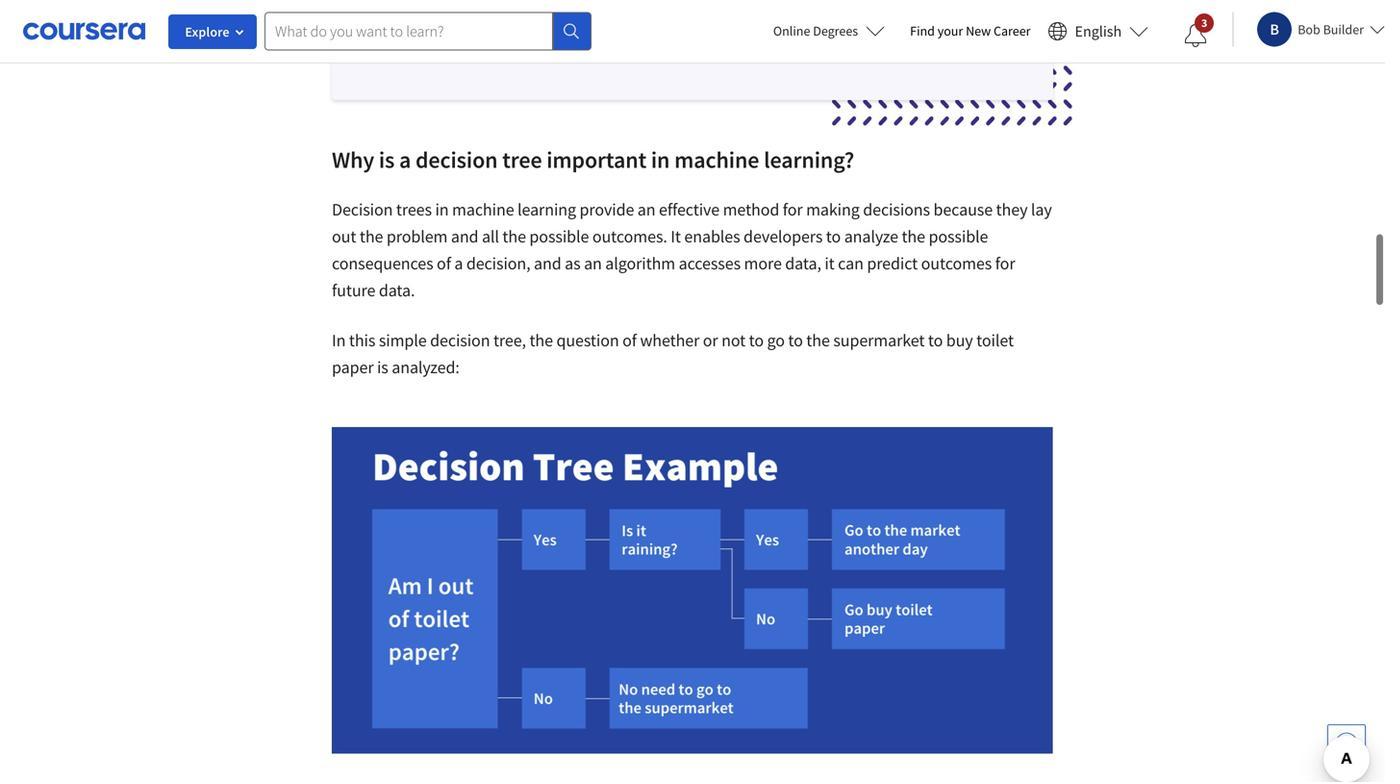 Task type: describe. For each thing, give the bounding box(es) containing it.
online degrees button
[[758, 10, 901, 52]]

why
[[332, 144, 375, 173]]

english
[[1076, 22, 1122, 41]]

0 horizontal spatial an
[[584, 252, 602, 273]]

machine inside decision trees in machine learning provide an effective method for making decisions because they lay out the problem and all the possible outcomes. it enables developers to analyze the possible consequences of a decision, and as an algorithm accesses more data, it can predict outcomes for future data.
[[452, 198, 514, 219]]

data.
[[379, 279, 415, 300]]

3 button
[[1170, 13, 1224, 59]]

predict
[[868, 252, 918, 273]]

is inside in this simple decision tree, the question of whether or not to go to the supermarket to buy toilet paper is analyzed:
[[377, 356, 389, 377]]

learning?
[[764, 144, 855, 173]]

0 vertical spatial a
[[399, 144, 411, 173]]

tree
[[503, 144, 542, 173]]

can
[[838, 252, 864, 273]]

problem
[[387, 225, 448, 246]]

question
[[557, 329, 620, 350]]

data,
[[786, 252, 822, 273]]

1 horizontal spatial in
[[651, 144, 670, 173]]

a inside decision trees in machine learning provide an effective method for making decisions because they lay out the problem and all the possible outcomes. it enables developers to analyze the possible consequences of a decision, and as an algorithm accesses more data, it can predict outcomes for future data.
[[455, 252, 463, 273]]

decision for tree,
[[430, 329, 490, 350]]

the right all
[[503, 225, 526, 246]]

1 vertical spatial and
[[534, 252, 562, 273]]

in this simple decision tree, the question of whether or not to go to the supermarket to buy toilet paper is analyzed:
[[332, 329, 1014, 377]]

lay
[[1032, 198, 1053, 219]]

b
[[1271, 20, 1280, 39]]

out
[[332, 225, 356, 246]]

learning
[[518, 198, 577, 219]]

3
[[1202, 15, 1208, 30]]

enables
[[685, 225, 741, 246]]

decision,
[[467, 252, 531, 273]]

all
[[482, 225, 499, 246]]

supermarket
[[834, 329, 925, 350]]

[image] a decision tree describes the process of buying toilet paper. image
[[332, 426, 1054, 753]]

why is a decision tree important in machine learning?
[[332, 144, 855, 173]]

english button
[[1041, 0, 1157, 63]]

decisions
[[864, 198, 931, 219]]

1 horizontal spatial an
[[638, 198, 656, 219]]

1 horizontal spatial machine
[[675, 144, 760, 173]]

0 horizontal spatial and
[[451, 225, 479, 246]]

provide
[[580, 198, 635, 219]]

in
[[332, 329, 346, 350]]

the right tree,
[[530, 329, 553, 350]]

new
[[966, 22, 992, 39]]

they
[[997, 198, 1028, 219]]

simple
[[379, 329, 427, 350]]

go
[[768, 329, 785, 350]]

1 possible from the left
[[530, 225, 589, 246]]

outcomes
[[922, 252, 993, 273]]

builder
[[1324, 21, 1365, 38]]

online degrees
[[774, 22, 859, 39]]

find
[[911, 22, 935, 39]]

0 vertical spatial is
[[379, 144, 395, 173]]

find your new career link
[[901, 19, 1041, 43]]



Task type: vqa. For each thing, say whether or not it's contained in the screenshot.
the top the in
yes



Task type: locate. For each thing, give the bounding box(es) containing it.
machine up all
[[452, 198, 514, 219]]

and
[[451, 225, 479, 246], [534, 252, 562, 273]]

to right go
[[789, 329, 804, 350]]

to down the "making"
[[827, 225, 841, 246]]

of inside in this simple decision tree, the question of whether or not to go to the supermarket to buy toilet paper is analyzed:
[[623, 329, 637, 350]]

possible
[[530, 225, 589, 246], [929, 225, 989, 246]]

1 horizontal spatial of
[[623, 329, 637, 350]]

for
[[783, 198, 803, 219], [996, 252, 1016, 273]]

bob builder
[[1299, 21, 1365, 38]]

0 horizontal spatial possible
[[530, 225, 589, 246]]

of
[[437, 252, 451, 273], [623, 329, 637, 350]]

1 vertical spatial is
[[377, 356, 389, 377]]

decision left tree at left top
[[416, 144, 498, 173]]

algorithm
[[606, 252, 676, 273]]

1 horizontal spatial possible
[[929, 225, 989, 246]]

important
[[547, 144, 647, 173]]

future
[[332, 279, 376, 300]]

to left go
[[749, 329, 764, 350]]

tree,
[[494, 329, 526, 350]]

1 horizontal spatial for
[[996, 252, 1016, 273]]

bob
[[1299, 21, 1321, 38]]

buy
[[947, 329, 974, 350]]

machine up effective
[[675, 144, 760, 173]]

of inside decision trees in machine learning provide an effective method for making decisions because they lay out the problem and all the possible outcomes. it enables developers to analyze the possible consequences of a decision, and as an algorithm accesses more data, it can predict outcomes for future data.
[[437, 252, 451, 273]]

more
[[745, 252, 782, 273]]

0 horizontal spatial of
[[437, 252, 451, 273]]

trees
[[396, 198, 432, 219]]

method
[[723, 198, 780, 219]]

and left as
[[534, 252, 562, 273]]

of down the problem
[[437, 252, 451, 273]]

to
[[827, 225, 841, 246], [749, 329, 764, 350], [789, 329, 804, 350], [929, 329, 944, 350]]

whether
[[641, 329, 700, 350]]

as
[[565, 252, 581, 273]]

decision inside in this simple decision tree, the question of whether or not to go to the supermarket to buy toilet paper is analyzed:
[[430, 329, 490, 350]]

outcomes.
[[593, 225, 668, 246]]

show notifications image
[[1185, 24, 1208, 47]]

0 horizontal spatial a
[[399, 144, 411, 173]]

1 vertical spatial of
[[623, 329, 637, 350]]

0 horizontal spatial for
[[783, 198, 803, 219]]

a left "decision,"
[[455, 252, 463, 273]]

and left all
[[451, 225, 479, 246]]

analyzed:
[[392, 356, 460, 377]]

the right go
[[807, 329, 830, 350]]

in up effective
[[651, 144, 670, 173]]

0 vertical spatial decision
[[416, 144, 498, 173]]

degrees
[[814, 22, 859, 39]]

1 vertical spatial a
[[455, 252, 463, 273]]

making
[[807, 198, 860, 219]]

toilet
[[977, 329, 1014, 350]]

0 vertical spatial and
[[451, 225, 479, 246]]

this
[[349, 329, 376, 350]]

the down the decisions
[[902, 225, 926, 246]]

an
[[638, 198, 656, 219], [584, 252, 602, 273]]

a up trees
[[399, 144, 411, 173]]

the right out
[[360, 225, 383, 246]]

an right as
[[584, 252, 602, 273]]

1 vertical spatial machine
[[452, 198, 514, 219]]

it
[[825, 252, 835, 273]]

for right outcomes
[[996, 252, 1016, 273]]

0 vertical spatial an
[[638, 198, 656, 219]]

possible down "learning"
[[530, 225, 589, 246]]

decision up analyzed:
[[430, 329, 490, 350]]

coursera image
[[23, 16, 145, 46]]

possible up outcomes
[[929, 225, 989, 246]]

an up outcomes.
[[638, 198, 656, 219]]

0 vertical spatial in
[[651, 144, 670, 173]]

None search field
[[265, 12, 592, 51]]

because
[[934, 198, 993, 219]]

it
[[671, 225, 681, 246]]

0 horizontal spatial machine
[[452, 198, 514, 219]]

0 vertical spatial for
[[783, 198, 803, 219]]

in
[[651, 144, 670, 173], [435, 198, 449, 219]]

machine
[[675, 144, 760, 173], [452, 198, 514, 219]]

find your new career
[[911, 22, 1031, 39]]

analyze
[[845, 225, 899, 246]]

decision trees in machine learning provide an effective method for making decisions because they lay out the problem and all the possible outcomes. it enables developers to analyze the possible consequences of a decision, and as an algorithm accesses more data, it can predict outcomes for future data.
[[332, 198, 1053, 300]]

your
[[938, 22, 964, 39]]

What do you want to learn? text field
[[265, 12, 553, 51]]

paper
[[332, 356, 374, 377]]

or
[[703, 329, 719, 350]]

career
[[994, 22, 1031, 39]]

decision
[[332, 198, 393, 219]]

decision
[[416, 144, 498, 173], [430, 329, 490, 350]]

0 vertical spatial machine
[[675, 144, 760, 173]]

a
[[399, 144, 411, 173], [455, 252, 463, 273]]

1 horizontal spatial and
[[534, 252, 562, 273]]

help center image
[[1336, 732, 1359, 756]]

1 vertical spatial in
[[435, 198, 449, 219]]

in right trees
[[435, 198, 449, 219]]

developers
[[744, 225, 823, 246]]

accesses
[[679, 252, 741, 273]]

1 vertical spatial decision
[[430, 329, 490, 350]]

decision for tree
[[416, 144, 498, 173]]

1 vertical spatial for
[[996, 252, 1016, 273]]

the
[[360, 225, 383, 246], [503, 225, 526, 246], [902, 225, 926, 246], [530, 329, 553, 350], [807, 329, 830, 350]]

is right paper
[[377, 356, 389, 377]]

in inside decision trees in machine learning provide an effective method for making decisions because they lay out the problem and all the possible outcomes. it enables developers to analyze the possible consequences of a decision, and as an algorithm accesses more data, it can predict outcomes for future data.
[[435, 198, 449, 219]]

effective
[[659, 198, 720, 219]]

for up the developers
[[783, 198, 803, 219]]

is
[[379, 144, 395, 173], [377, 356, 389, 377]]

explore
[[185, 23, 230, 40]]

to inside decision trees in machine learning provide an effective method for making decisions because they lay out the problem and all the possible outcomes. it enables developers to analyze the possible consequences of a decision, and as an algorithm accesses more data, it can predict outcomes for future data.
[[827, 225, 841, 246]]

0 vertical spatial of
[[437, 252, 451, 273]]

1 vertical spatial an
[[584, 252, 602, 273]]

not
[[722, 329, 746, 350]]

2 possible from the left
[[929, 225, 989, 246]]

online
[[774, 22, 811, 39]]

consequences
[[332, 252, 434, 273]]

to left buy
[[929, 329, 944, 350]]

0 horizontal spatial in
[[435, 198, 449, 219]]

is right 'why'
[[379, 144, 395, 173]]

of left 'whether' at the top of the page
[[623, 329, 637, 350]]

explore button
[[168, 14, 257, 49]]

1 horizontal spatial a
[[455, 252, 463, 273]]



